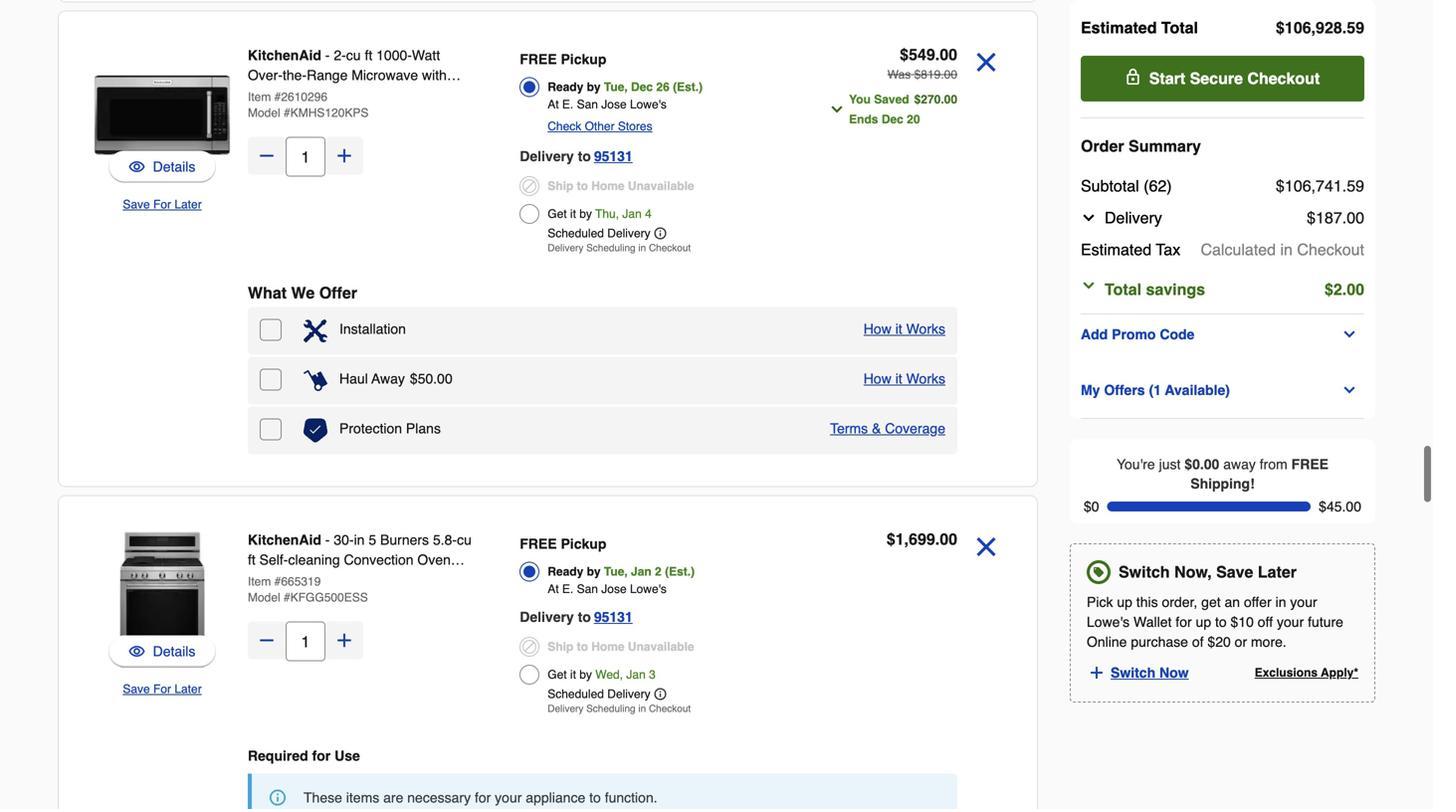 Task type: describe. For each thing, give the bounding box(es) containing it.
haul away $ 50 .00
[[339, 371, 453, 387]]

self-
[[259, 552, 288, 568]]

you saved $ 270 .00 ends dec 20
[[849, 93, 957, 126]]

jose for at e. san jose lowe's check other stores
[[601, 98, 627, 111]]

stores
[[618, 119, 652, 133]]

in right 'calculated'
[[1280, 240, 1293, 259]]

away from
[[1223, 456, 1288, 472]]

in inside pick up this order, get an offer in your lowe's wallet for up to $10 off your future online purchase of $20 or more.
[[1275, 594, 1286, 610]]

$ 106,928 . 59
[[1276, 18, 1364, 37]]

away
[[371, 371, 405, 387]]

to down other
[[578, 148, 591, 164]]

more.
[[1251, 634, 1286, 650]]

59 for $ 106,741 . 59
[[1347, 177, 1364, 195]]

minus image for required for use
[[257, 630, 277, 650]]

model for required for use
[[248, 591, 280, 605]]

other
[[585, 119, 615, 133]]

delivery down the "wed,"
[[607, 687, 650, 701]]

$ 2 .00
[[1324, 280, 1364, 299]]

$ right just
[[1184, 456, 1192, 472]]

in down 4
[[638, 242, 646, 254]]

(62)
[[1144, 177, 1172, 195]]

1 vertical spatial 2
[[655, 565, 662, 579]]

an
[[1225, 594, 1240, 610]]

my
[[1081, 382, 1100, 398]]

.00 up plans
[[433, 371, 453, 387]]

free inside free shipping!
[[1291, 456, 1329, 472]]

in down get it by wed, jan 3
[[638, 703, 646, 715]]

ready for required for use
[[548, 565, 583, 579]]

start secure checkout
[[1149, 69, 1320, 88]]

info image for use
[[654, 688, 666, 700]]

.00 down $ 187 .00
[[1342, 280, 1364, 299]]

of
[[1192, 634, 1204, 650]]

details for what
[[153, 159, 195, 175]]

to up get it by thu, jan 4
[[577, 179, 588, 193]]

$ 187 .00
[[1307, 208, 1364, 227]]

20
[[907, 112, 920, 126]]

delivery down get it by wed, jan 3
[[548, 703, 584, 715]]

2-
[[334, 47, 346, 63]]

549
[[909, 45, 935, 64]]

.00 up 270
[[941, 68, 957, 82]]

switch now
[[1111, 665, 1189, 681]]

items
[[346, 790, 379, 806]]

get for offer
[[548, 207, 567, 221]]

(stainless inside 2-cu ft 1000-watt over-the-range microwave with sensor cooking (stainless steel with printshield finish)
[[351, 87, 412, 103]]

get for use
[[548, 668, 567, 682]]

$ down 106,741
[[1307, 208, 1316, 227]]

promo
[[1112, 326, 1156, 342]]

haul away filled image
[[304, 369, 327, 393]]

we
[[291, 284, 315, 302]]

delivery up estimated tax
[[1105, 208, 1162, 227]]

kitchenaid for what
[[248, 47, 321, 63]]

5
[[369, 532, 376, 548]]

#kfgg500ess
[[284, 591, 368, 605]]

switch for switch now, save later
[[1119, 563, 1170, 581]]

how for haul away
[[864, 371, 891, 387]]

what we offer
[[248, 284, 357, 302]]

estimated tax
[[1081, 240, 1180, 259]]

30-
[[334, 532, 354, 548]]

watt
[[412, 47, 440, 63]]

you're
[[1117, 456, 1155, 472]]

delivery scheduling in checkout for what we offer
[[548, 242, 691, 254]]

to left the function. at bottom left
[[589, 790, 601, 806]]

$20
[[1208, 634, 1231, 650]]

2 vertical spatial info image
[[270, 790, 286, 806]]

quickview image
[[129, 641, 145, 661]]

cu inside 30-in 5 burners 5.8-cu ft self-cleaning convection oven freestanding natural gas range (stainless steel)
[[457, 532, 472, 548]]

checkout down 3 on the left bottom of page
[[649, 703, 691, 715]]

order
[[1081, 137, 1124, 155]]

delivery up block icon
[[520, 609, 574, 625]]

burners
[[380, 532, 429, 548]]

these items are necessary for your appliance to function.
[[304, 790, 657, 806]]

ready for what we offer
[[548, 80, 583, 94]]

free for use
[[520, 536, 557, 552]]

59 for $ 106,928 . 59
[[1347, 18, 1364, 37]]

unavailable for what we offer
[[628, 179, 694, 193]]

terms & coverage
[[830, 420, 945, 436]]

$ up calculated in checkout
[[1276, 177, 1285, 195]]

microwave
[[352, 67, 418, 83]]

secure
[[1190, 69, 1243, 88]]

add
[[1081, 326, 1108, 342]]

save for later for required for use
[[123, 682, 202, 696]]

$ up was at the right of the page
[[900, 45, 909, 64]]

order,
[[1162, 594, 1197, 610]]

#kmhs120kps
[[284, 106, 369, 120]]

ship for what we offer
[[548, 179, 573, 193]]

2-cu ft 1000-watt over-the-range microwave with sensor cooking (stainless steel with printshield finish) image
[[91, 43, 234, 187]]

offer
[[1244, 594, 1272, 610]]

offer
[[319, 284, 357, 302]]

.00 up 819
[[935, 45, 957, 64]]

remove item image
[[969, 530, 1003, 564]]

you're just $ 0.00
[[1117, 456, 1219, 472]]

tue, for required for use
[[604, 565, 628, 579]]

$ left remove item icon
[[886, 530, 895, 548]]

stepper number input field with increment and decrement buttons number field for we
[[286, 137, 325, 177]]

necessary
[[407, 790, 471, 806]]

.00 down $ 106,741 . 59
[[1342, 208, 1364, 227]]

to down at e. san jose lowe's
[[578, 609, 591, 625]]

oven
[[417, 552, 451, 568]]

at e. san jose lowe's
[[548, 582, 667, 596]]

estimated total
[[1081, 18, 1198, 37]]

delivery up block image
[[520, 148, 574, 164]]

required for use
[[248, 748, 360, 764]]

2-cu ft 1000-watt over-the-range microwave with sensor cooking (stainless steel with printshield finish)
[[248, 47, 448, 123]]

range inside 30-in 5 burners 5.8-cu ft self-cleaning convection oven freestanding natural gas range (stainless steel)
[[411, 572, 452, 588]]

0 vertical spatial up
[[1117, 594, 1132, 610]]

subtotal
[[1081, 177, 1139, 195]]

plus image
[[334, 630, 354, 650]]

delivery down 4
[[607, 226, 650, 240]]

$0
[[1084, 499, 1099, 515]]

to inside pick up this order, get an offer in your lowe's wallet for up to $10 off your future online purchase of $20 or more.
[[1215, 614, 1227, 630]]

save for required for use
[[123, 682, 150, 696]]

by up at e. san jose lowe's
[[587, 565, 601, 579]]

tag filled image
[[1090, 563, 1108, 581]]

unavailable for required for use
[[628, 640, 694, 654]]

2 vertical spatial your
[[495, 790, 522, 806]]

what
[[248, 284, 287, 302]]

free pickup for required for use
[[520, 536, 606, 552]]

0 vertical spatial your
[[1290, 594, 1317, 610]]

installation
[[339, 321, 406, 337]]

1 horizontal spatial total
[[1161, 18, 1198, 37]]

home for required for use
[[591, 640, 625, 654]]

or
[[1235, 634, 1247, 650]]

$ down calculated in checkout
[[1324, 280, 1333, 299]]

chevron down image inside add promo code link
[[1342, 326, 1358, 342]]

free pickup for what we offer
[[520, 51, 606, 67]]

start
[[1149, 69, 1185, 88]]

tue, for what we offer
[[604, 80, 628, 94]]

wallet
[[1133, 614, 1172, 630]]

at for at e. san jose lowe's
[[548, 582, 559, 596]]

kitchenaid - for required
[[248, 532, 334, 548]]

&
[[872, 420, 881, 436]]

0 horizontal spatial for
[[312, 748, 331, 764]]

scheduled for offer
[[548, 226, 604, 240]]

by left the "wed,"
[[579, 668, 592, 682]]

3
[[649, 668, 656, 682]]

1 vertical spatial with
[[248, 107, 273, 123]]

cleaning
[[288, 552, 340, 568]]

for for what we offer
[[153, 198, 171, 211]]

thu,
[[595, 207, 619, 221]]

0.00
[[1192, 456, 1219, 472]]

checkout down 187
[[1297, 240, 1364, 259]]

in inside 30-in 5 burners 5.8-cu ft self-cleaning convection oven freestanding natural gas range (stainless steel)
[[354, 532, 365, 548]]

0 vertical spatial chevron down image
[[829, 102, 845, 117]]

finish)
[[345, 107, 387, 123]]

add promo code link
[[1081, 322, 1364, 346]]

$ right was at the right of the page
[[914, 68, 921, 82]]

required
[[248, 748, 308, 764]]

switch now button
[[1087, 660, 1206, 686]]

ship to home unavailable for offer
[[548, 179, 694, 193]]

kitchenaid - for what
[[248, 47, 334, 63]]

checkout down 4
[[649, 242, 691, 254]]

item #665319 model #kfgg500ess
[[248, 575, 368, 605]]

$ right away
[[410, 371, 418, 387]]

1 vertical spatial up
[[1196, 614, 1211, 630]]

1 horizontal spatial 2
[[1333, 280, 1342, 299]]

purchase
[[1131, 634, 1188, 650]]

26
[[656, 80, 669, 94]]

ship for required for use
[[548, 640, 573, 654]]

1 vertical spatial later
[[1258, 563, 1297, 581]]

270
[[921, 93, 941, 106]]

switch for switch now
[[1111, 665, 1155, 681]]

secure image
[[1125, 69, 1141, 85]]

details for required
[[153, 643, 195, 659]]

pickup for what we offer
[[561, 51, 606, 67]]

item for required
[[248, 575, 271, 589]]

how it works button for haul away
[[864, 369, 945, 389]]

95131 for offer
[[594, 148, 633, 164]]

- for offer
[[325, 47, 330, 63]]

block image
[[520, 176, 540, 196]]

san for at e. san jose lowe's check other stores
[[577, 98, 598, 111]]

protection
[[339, 420, 402, 436]]

option group for required for use
[[520, 530, 796, 720]]

1 vertical spatial save
[[1216, 563, 1253, 581]]

$10
[[1231, 614, 1254, 630]]



Task type: locate. For each thing, give the bounding box(es) containing it.
dec
[[631, 80, 653, 94], [882, 112, 903, 126]]

lowe's
[[630, 98, 667, 111], [630, 582, 667, 596], [1087, 614, 1130, 630]]

delivery to 95131 for offer
[[520, 148, 633, 164]]

code
[[1160, 326, 1195, 342]]

for down 2-cu ft 1000-watt over-the-range microwave with sensor cooking (stainless steel with printshield finish) image
[[153, 198, 171, 211]]

model for what we offer
[[248, 106, 280, 120]]

1 vertical spatial scheduled delivery
[[548, 687, 650, 701]]

with up steel
[[422, 67, 447, 83]]

0 vertical spatial pickup
[[561, 51, 606, 67]]

0 vertical spatial home
[[591, 179, 625, 193]]

assembly image
[[304, 319, 327, 343]]

later down the 30-in 5 burners 5.8-cu ft self-cleaning convection oven freestanding natural gas range (stainless steel) image
[[174, 682, 202, 696]]

scheduled delivery down get it by wed, jan 3
[[548, 687, 650, 701]]

minus image for what we offer
[[257, 146, 277, 166]]

1 vertical spatial 59
[[1347, 177, 1364, 195]]

0 horizontal spatial cu
[[346, 47, 361, 63]]

details right quickview icon
[[153, 159, 195, 175]]

. for 106,928
[[1342, 18, 1347, 37]]

0 vertical spatial later
[[174, 198, 202, 211]]

0 vertical spatial 95131 button
[[594, 144, 633, 168]]

2 how from the top
[[864, 371, 891, 387]]

1 vertical spatial ft
[[248, 552, 256, 568]]

2 vertical spatial jan
[[626, 668, 646, 682]]

0 vertical spatial works
[[906, 321, 945, 337]]

kitchenaid - up the-
[[248, 47, 334, 63]]

0 vertical spatial option group
[[520, 45, 796, 259]]

2 home from the top
[[591, 640, 625, 654]]

1 option group from the top
[[520, 45, 796, 259]]

stepper number input field with increment and decrement buttons number field down printshield
[[286, 137, 325, 177]]

2 pickup from the top
[[561, 536, 606, 552]]

protection plans
[[339, 420, 441, 436]]

1 details from the top
[[153, 159, 195, 175]]

delivery to 95131 down check
[[520, 148, 633, 164]]

ft left self-
[[248, 552, 256, 568]]

lowe's for at e. san jose lowe's
[[630, 582, 667, 596]]

2 - from the top
[[325, 532, 330, 548]]

for down order,
[[1176, 614, 1192, 630]]

1 horizontal spatial up
[[1196, 614, 1211, 630]]

95131 down check other stores button
[[594, 148, 633, 164]]

model down the freestanding
[[248, 591, 280, 605]]

1 horizontal spatial chevron down image
[[1081, 210, 1097, 226]]

stepper number input field with increment and decrement buttons number field for for
[[286, 621, 325, 661]]

lowe's up online
[[1087, 614, 1130, 630]]

2 unavailable from the top
[[628, 640, 694, 654]]

1 horizontal spatial for
[[475, 790, 491, 806]]

0 vertical spatial delivery to 95131
[[520, 148, 633, 164]]

ship to home unavailable up the "wed,"
[[548, 640, 694, 654]]

lowe's inside pick up this order, get an offer in your lowe's wallet for up to $10 off your future online purchase of $20 or more.
[[1087, 614, 1130, 630]]

option group for what we offer
[[520, 45, 796, 259]]

chevron down image
[[1081, 278, 1097, 294], [1342, 382, 1358, 398]]

san up other
[[577, 98, 598, 111]]

ends
[[849, 112, 878, 126]]

59 up $ 187 .00
[[1347, 177, 1364, 195]]

2 san from the top
[[577, 582, 598, 596]]

tax
[[1156, 240, 1180, 259]]

1 ready from the top
[[548, 80, 583, 94]]

95131 button down at e. san jose lowe's
[[594, 605, 633, 629]]

1 vertical spatial chevron down image
[[1081, 210, 1097, 226]]

stepper number input field with increment and decrement buttons number field left plus icon
[[286, 621, 325, 661]]

scheduled delivery for what we offer
[[548, 226, 650, 240]]

1,699
[[895, 530, 935, 548]]

1 how from the top
[[864, 321, 891, 337]]

info image
[[654, 227, 666, 239], [654, 688, 666, 700], [270, 790, 286, 806]]

steel)
[[313, 592, 349, 608]]

pickup for required for use
[[561, 536, 606, 552]]

2 ready from the top
[[548, 565, 583, 579]]

estimated left tax
[[1081, 240, 1152, 259]]

at e. san jose lowe's check other stores
[[548, 98, 667, 133]]

order summary
[[1081, 137, 1201, 155]]

up up of
[[1196, 614, 1211, 630]]

2 delivery to 95131 from the top
[[520, 609, 633, 625]]

at for at e. san jose lowe's check other stores
[[548, 98, 559, 111]]

save for later button for required
[[123, 679, 202, 699]]

2 save for later from the top
[[123, 682, 202, 696]]

2 horizontal spatial for
[[1176, 614, 1192, 630]]

1 vertical spatial your
[[1277, 614, 1304, 630]]

2 e. from the top
[[562, 582, 573, 596]]

item for what
[[248, 90, 271, 104]]

san for at e. san jose lowe's
[[577, 582, 598, 596]]

1 model from the top
[[248, 106, 280, 120]]

range down oven
[[411, 572, 452, 588]]

1 scheduled delivery from the top
[[548, 226, 650, 240]]

0 vertical spatial lowe's
[[630, 98, 667, 111]]

pickup
[[561, 51, 606, 67], [561, 536, 606, 552]]

1 ship from the top
[[548, 179, 573, 193]]

save for later button for what
[[123, 195, 202, 214]]

lowe's inside at e. san jose lowe's check other stores
[[630, 98, 667, 111]]

future
[[1308, 614, 1343, 630]]

2 details from the top
[[153, 643, 195, 659]]

95131
[[594, 148, 633, 164], [594, 609, 633, 625]]

switch down online
[[1111, 665, 1155, 681]]

1 vertical spatial for
[[153, 682, 171, 696]]

30-in 5 burners 5.8-cu ft self-cleaning convection oven freestanding natural gas range (stainless steel)
[[248, 532, 472, 608]]

kitchenaid up the-
[[248, 47, 321, 63]]

1 stepper number input field with increment and decrement buttons number field from the top
[[286, 137, 325, 177]]

2 free pickup from the top
[[520, 536, 606, 552]]

1 horizontal spatial cu
[[457, 532, 472, 548]]

2 item from the top
[[248, 575, 271, 589]]

1 vertical spatial item
[[248, 575, 271, 589]]

1 vertical spatial chevron down image
[[1342, 382, 1358, 398]]

get it by wed, jan 3
[[548, 668, 656, 682]]

1 kitchenaid from the top
[[248, 47, 321, 63]]

1 save for later button from the top
[[123, 195, 202, 214]]

0 horizontal spatial range
[[307, 67, 348, 83]]

minus image
[[257, 146, 277, 166], [257, 630, 277, 650]]

2 59 from the top
[[1347, 177, 1364, 195]]

later
[[174, 198, 202, 211], [1258, 563, 1297, 581], [174, 682, 202, 696]]

delivery scheduling in checkout down the "wed,"
[[548, 703, 691, 715]]

$ 549 .00 was $ 819 .00
[[887, 45, 957, 82]]

0 vertical spatial 59
[[1347, 18, 1364, 37]]

over-
[[248, 67, 283, 83]]

0 vertical spatial delivery scheduling in checkout
[[548, 242, 691, 254]]

pick up this order, get an offer in your lowe's wallet for up to $10 off your future online purchase of $20 or more.
[[1087, 594, 1343, 650]]

50
[[418, 371, 433, 387]]

chevron down image down $ 2 .00
[[1342, 326, 1358, 342]]

1 vertical spatial san
[[577, 582, 598, 596]]

exclusions
[[1255, 666, 1318, 680]]

ft inside 30-in 5 burners 5.8-cu ft self-cleaning convection oven freestanding natural gas range (stainless steel)
[[248, 552, 256, 568]]

apply*
[[1321, 666, 1358, 680]]

1 59 from the top
[[1347, 18, 1364, 37]]

e.
[[562, 98, 573, 111], [562, 582, 573, 596]]

0 horizontal spatial chevron down image
[[829, 102, 845, 117]]

1 scheduled from the top
[[548, 226, 604, 240]]

scheduling for offer
[[586, 242, 636, 254]]

check other stores button
[[548, 116, 652, 136]]

now
[[1159, 665, 1189, 681]]

1 vertical spatial save for later
[[123, 682, 202, 696]]

chevron down image
[[829, 102, 845, 117], [1081, 210, 1097, 226], [1342, 326, 1358, 342]]

2 kitchenaid - from the top
[[248, 532, 334, 548]]

at up check
[[548, 98, 559, 111]]

2 scheduled from the top
[[548, 687, 604, 701]]

scheduled delivery down get it by thu, jan 4
[[548, 226, 650, 240]]

delivery down get it by thu, jan 4
[[548, 242, 584, 254]]

works for haul away
[[906, 371, 945, 387]]

0 vertical spatial minus image
[[257, 146, 277, 166]]

scheduled delivery for required for use
[[548, 687, 650, 701]]

(est.) right 26
[[673, 80, 703, 94]]

0 vertical spatial get
[[548, 207, 567, 221]]

0 vertical spatial ship to home unavailable
[[548, 179, 694, 193]]

for
[[1176, 614, 1192, 630], [312, 748, 331, 764], [475, 790, 491, 806]]

option group
[[520, 45, 796, 259], [520, 530, 796, 720]]

delivery to 95131 down at e. san jose lowe's
[[520, 609, 633, 625]]

free for offer
[[520, 51, 557, 67]]

95131 button for use
[[594, 605, 633, 629]]

1 vertical spatial how it works button
[[864, 369, 945, 389]]

free
[[520, 51, 557, 67], [1291, 456, 1329, 472], [520, 536, 557, 552]]

1 vertical spatial jan
[[631, 565, 652, 579]]

1 for from the top
[[153, 198, 171, 211]]

2 vertical spatial for
[[475, 790, 491, 806]]

1 vertical spatial 95131 button
[[594, 605, 633, 629]]

model inside item #2610296 model #kmhs120kps
[[248, 106, 280, 120]]

e. down ready by tue, jan 2 (est.)
[[562, 582, 573, 596]]

#665319
[[274, 575, 321, 589]]

1 works from the top
[[906, 321, 945, 337]]

protection plan filled image
[[304, 418, 327, 442]]

minus image down printshield
[[257, 146, 277, 166]]

online
[[1087, 634, 1127, 650]]

for right necessary at left bottom
[[475, 790, 491, 806]]

1 estimated from the top
[[1081, 18, 1157, 37]]

save for later
[[123, 198, 202, 211], [123, 682, 202, 696]]

shipping!
[[1190, 476, 1255, 492]]

1 vertical spatial total
[[1105, 280, 1141, 299]]

your right 'off'
[[1277, 614, 1304, 630]]

your up future
[[1290, 594, 1317, 610]]

save for later down quickview image
[[123, 682, 202, 696]]

cu up microwave
[[346, 47, 361, 63]]

1 vertical spatial .
[[1342, 177, 1347, 195]]

$ 106,741 . 59
[[1276, 177, 1364, 195]]

1 get from the top
[[548, 207, 567, 221]]

1 vertical spatial switch
[[1111, 665, 1155, 681]]

0 vertical spatial item
[[248, 90, 271, 104]]

2 ship to home unavailable from the top
[[548, 640, 694, 654]]

jan left 4
[[622, 207, 642, 221]]

- for use
[[325, 532, 330, 548]]

819
[[921, 68, 941, 82]]

home up 'thu,'
[[591, 179, 625, 193]]

0 vertical spatial estimated
[[1081, 18, 1157, 37]]

1 vertical spatial (est.)
[[665, 565, 695, 579]]

0 vertical spatial for
[[153, 198, 171, 211]]

0 vertical spatial chevron down image
[[1081, 278, 1097, 294]]

1 vertical spatial 95131
[[594, 609, 633, 625]]

delivery
[[520, 148, 574, 164], [1105, 208, 1162, 227], [607, 226, 650, 240], [548, 242, 584, 254], [520, 609, 574, 625], [607, 687, 650, 701], [548, 703, 584, 715]]

1 95131 button from the top
[[594, 144, 633, 168]]

home for what we offer
[[591, 179, 625, 193]]

ready
[[548, 80, 583, 94], [548, 565, 583, 579]]

terms
[[830, 420, 868, 436]]

2 option group from the top
[[520, 530, 796, 720]]

my offers (1 available) link
[[1081, 378, 1364, 402]]

scheduled down get it by thu, jan 4
[[548, 226, 604, 240]]

1 how it works from the top
[[864, 321, 945, 337]]

for for required for use
[[153, 682, 171, 696]]

1 san from the top
[[577, 98, 598, 111]]

1 vertical spatial ship to home unavailable
[[548, 640, 694, 654]]

1 home from the top
[[591, 179, 625, 193]]

block image
[[520, 637, 540, 657]]

save for later down quickview icon
[[123, 198, 202, 211]]

san down ready by tue, jan 2 (est.)
[[577, 582, 598, 596]]

chevron down image left you in the top right of the page
[[829, 102, 845, 117]]

kitchenaid
[[248, 47, 321, 63], [248, 532, 321, 548]]

1 vertical spatial for
[[312, 748, 331, 764]]

0 vertical spatial ship
[[548, 179, 573, 193]]

how it works
[[864, 321, 945, 337], [864, 371, 945, 387]]

1 item from the top
[[248, 90, 271, 104]]

later for required for use
[[174, 682, 202, 696]]

delivery scheduling in checkout for required for use
[[548, 703, 691, 715]]

lowe's down 26
[[630, 98, 667, 111]]

save for what we offer
[[123, 198, 150, 211]]

1 e. from the top
[[562, 98, 573, 111]]

model down sensor
[[248, 106, 280, 120]]

range inside 2-cu ft 1000-watt over-the-range microwave with sensor cooking (stainless steel with printshield finish)
[[307, 67, 348, 83]]

now,
[[1174, 563, 1212, 581]]

1 how it works button from the top
[[864, 319, 945, 339]]

0 vertical spatial plus image
[[334, 146, 354, 166]]

59 right 106,928
[[1347, 18, 1364, 37]]

get
[[1201, 594, 1221, 610]]

.
[[1342, 18, 1347, 37], [1342, 177, 1347, 195]]

0 vertical spatial how it works
[[864, 321, 945, 337]]

1 delivery to 95131 from the top
[[520, 148, 633, 164]]

2 . from the top
[[1342, 177, 1347, 195]]

dec inside you saved $ 270 .00 ends dec 20
[[882, 112, 903, 126]]

by
[[587, 80, 601, 94], [579, 207, 592, 221], [587, 565, 601, 579], [579, 668, 592, 682]]

1 vertical spatial e.
[[562, 582, 573, 596]]

get left the "wed,"
[[548, 668, 567, 682]]

2 95131 button from the top
[[594, 605, 633, 629]]

- left 30-
[[325, 532, 330, 548]]

add promo code
[[1081, 326, 1195, 342]]

1 pickup from the top
[[561, 51, 606, 67]]

-
[[325, 47, 330, 63], [325, 532, 330, 548]]

1 horizontal spatial ft
[[365, 47, 372, 63]]

how for installation
[[864, 321, 891, 337]]

to up get it by wed, jan 3
[[577, 640, 588, 654]]

Stepper number input field with increment and decrement buttons number field
[[286, 137, 325, 177], [286, 621, 325, 661]]

1 save for later from the top
[[123, 198, 202, 211]]

steel
[[416, 87, 448, 103]]

pickup up ready by tue, jan 2 (est.)
[[561, 536, 606, 552]]

at inside at e. san jose lowe's check other stores
[[548, 98, 559, 111]]

checkout inside start secure checkout button
[[1247, 69, 1320, 88]]

ready up check
[[548, 80, 583, 94]]

remove item image
[[969, 45, 1003, 79]]

scheduling down the "wed,"
[[586, 703, 636, 715]]

1 kitchenaid - from the top
[[248, 47, 334, 63]]

check
[[548, 119, 581, 133]]

home up the "wed,"
[[591, 640, 625, 654]]

estimated for estimated total
[[1081, 18, 1157, 37]]

0 vertical spatial with
[[422, 67, 447, 83]]

0 vertical spatial scheduled delivery
[[548, 226, 650, 240]]

2 minus image from the top
[[257, 630, 277, 650]]

(est.) for use
[[665, 565, 695, 579]]

model inside item #665319 model #kfgg500ess
[[248, 591, 280, 605]]

in left 5
[[354, 532, 365, 548]]

95131 button for offer
[[594, 144, 633, 168]]

. for 106,741
[[1342, 177, 1347, 195]]

1 . from the top
[[1342, 18, 1347, 37]]

kitchenaid - up self-
[[248, 532, 334, 548]]

e. for at e. san jose lowe's check other stores
[[562, 98, 573, 111]]

free right from
[[1291, 456, 1329, 472]]

2 get from the top
[[548, 668, 567, 682]]

jose for at e. san jose lowe's
[[601, 582, 627, 596]]

1 vertical spatial pickup
[[561, 536, 606, 552]]

$ up start secure checkout
[[1276, 18, 1285, 37]]

(est.) for offer
[[673, 80, 703, 94]]

later up the 'offer'
[[1258, 563, 1297, 581]]

1 vertical spatial estimated
[[1081, 240, 1152, 259]]

dec inside option group
[[631, 80, 653, 94]]

off
[[1258, 614, 1273, 630]]

it
[[570, 207, 576, 221], [895, 321, 902, 337], [895, 371, 902, 387], [570, 668, 576, 682]]

jan left 3 on the left bottom of page
[[626, 668, 646, 682]]

1 at from the top
[[548, 98, 559, 111]]

kitchenaid -
[[248, 47, 334, 63], [248, 532, 334, 548]]

1 vertical spatial free
[[1291, 456, 1329, 472]]

scheduling down 'thu,'
[[586, 242, 636, 254]]

2 ship from the top
[[548, 640, 573, 654]]

2 95131 from the top
[[594, 609, 633, 625]]

in right the 'offer'
[[1275, 594, 1286, 610]]

.00 inside you saved $ 270 .00 ends dec 20
[[941, 93, 957, 106]]

1 vertical spatial plus image
[[1088, 664, 1106, 682]]

delivery to 95131 for use
[[520, 609, 633, 625]]

are
[[383, 790, 403, 806]]

this
[[1136, 594, 1158, 610]]

2 vertical spatial save
[[123, 682, 150, 696]]

4
[[645, 207, 652, 221]]

away
[[1223, 456, 1256, 472]]

ship to home unavailable for use
[[548, 640, 694, 654]]

by up at e. san jose lowe's check other stores
[[587, 80, 601, 94]]

from
[[1260, 456, 1288, 472]]

item
[[248, 90, 271, 104], [248, 575, 271, 589]]

1000-
[[376, 47, 412, 63]]

1 vertical spatial minus image
[[257, 630, 277, 650]]

details right quickview image
[[153, 643, 195, 659]]

1 jose from the top
[[601, 98, 627, 111]]

0 vertical spatial dec
[[631, 80, 653, 94]]

item inside item #2610296 model #kmhs120kps
[[248, 90, 271, 104]]

1 scheduling from the top
[[586, 242, 636, 254]]

0 vertical spatial cu
[[346, 47, 361, 63]]

1 free pickup from the top
[[520, 51, 606, 67]]

1 unavailable from the top
[[628, 179, 694, 193]]

scheduled for use
[[548, 687, 604, 701]]

lowe's down ready by tue, jan 2 (est.)
[[630, 582, 667, 596]]

0 vertical spatial details
[[153, 159, 195, 175]]

2 vertical spatial free
[[520, 536, 557, 552]]

kitchenaid up self-
[[248, 532, 321, 548]]

subtotal (62)
[[1081, 177, 1172, 195]]

1 vertical spatial works
[[906, 371, 945, 387]]

#2610296
[[274, 90, 327, 104]]

2 stepper number input field with increment and decrement buttons number field from the top
[[286, 621, 325, 661]]

unavailable up 3 on the left bottom of page
[[628, 640, 694, 654]]

ship right block image
[[548, 179, 573, 193]]

(stainless inside 30-in 5 burners 5.8-cu ft self-cleaning convection oven freestanding natural gas range (stainless steel)
[[248, 592, 309, 608]]

for inside pick up this order, get an offer in your lowe's wallet for up to $10 off your future online purchase of $20 or more.
[[1176, 614, 1192, 630]]

30-in 5 burners 5.8-cu ft self-cleaning convection oven freestanding natural gas range (stainless steel) image
[[91, 528, 234, 671]]

scheduled
[[548, 226, 604, 240], [548, 687, 604, 701]]

free pickup up at e. san jose lowe's
[[520, 536, 606, 552]]

1 vertical spatial stepper number input field with increment and decrement buttons number field
[[286, 621, 325, 661]]

0 horizontal spatial plus image
[[334, 146, 354, 166]]

for left use
[[312, 748, 331, 764]]

2 jose from the top
[[601, 582, 627, 596]]

item inside item #665319 model #kfgg500ess
[[248, 575, 271, 589]]

with down sensor
[[248, 107, 273, 123]]

was
[[887, 68, 911, 82]]

2 scheduling from the top
[[586, 703, 636, 715]]

2 how it works button from the top
[[864, 369, 945, 389]]

how it works button for installation
[[864, 319, 945, 339]]

range
[[307, 67, 348, 83], [411, 572, 452, 588]]

2 vertical spatial lowe's
[[1087, 614, 1130, 630]]

2 vertical spatial later
[[174, 682, 202, 696]]

2 up at e. san jose lowe's
[[655, 565, 662, 579]]

1 tue, from the top
[[604, 80, 628, 94]]

how it works for installation
[[864, 321, 945, 337]]

how it works for haul away
[[864, 371, 945, 387]]

0 vertical spatial (est.)
[[673, 80, 703, 94]]

1 95131 from the top
[[594, 148, 633, 164]]

1 delivery scheduling in checkout from the top
[[548, 242, 691, 254]]

freestanding
[[248, 572, 329, 588]]

0 vertical spatial save
[[123, 198, 150, 211]]

0 vertical spatial (stainless
[[351, 87, 412, 103]]

by left 'thu,'
[[579, 207, 592, 221]]

2 model from the top
[[248, 591, 280, 605]]

exclusions apply*
[[1255, 666, 1358, 680]]

plans
[[406, 420, 441, 436]]

0 horizontal spatial total
[[1105, 280, 1141, 299]]

total down estimated tax
[[1105, 280, 1141, 299]]

0 vertical spatial .
[[1342, 18, 1347, 37]]

$ inside you saved $ 270 .00 ends dec 20
[[914, 93, 921, 106]]

95131 for use
[[594, 609, 633, 625]]

1 - from the top
[[325, 47, 330, 63]]

plus image inside 'switch now' button
[[1088, 664, 1106, 682]]

0 vertical spatial model
[[248, 106, 280, 120]]

1 vertical spatial details
[[153, 643, 195, 659]]

san
[[577, 98, 598, 111], [577, 582, 598, 596]]

2 delivery scheduling in checkout from the top
[[548, 703, 691, 715]]

my offers (1 available)
[[1081, 382, 1230, 398]]

plus image down finish)
[[334, 146, 354, 166]]

1 vertical spatial lowe's
[[630, 582, 667, 596]]

e. inside at e. san jose lowe's check other stores
[[562, 98, 573, 111]]

start secure checkout button
[[1081, 56, 1364, 102]]

later for what we offer
[[174, 198, 202, 211]]

1 minus image from the top
[[257, 146, 277, 166]]

1 vertical spatial scheduling
[[586, 703, 636, 715]]

95131 down at e. san jose lowe's
[[594, 609, 633, 625]]

e. for at e. san jose lowe's
[[562, 582, 573, 596]]

2 for from the top
[[153, 682, 171, 696]]

switch now, save later
[[1119, 563, 1297, 581]]

1 horizontal spatial (stainless
[[351, 87, 412, 103]]

$45.00
[[1319, 499, 1361, 515]]

2 at from the top
[[548, 582, 559, 596]]

2 scheduled delivery from the top
[[548, 687, 650, 701]]

quickview image
[[129, 157, 145, 177]]

kitchenaid for required
[[248, 532, 321, 548]]

save for later for what we offer
[[123, 198, 202, 211]]

info image for offer
[[654, 227, 666, 239]]

1 vertical spatial dec
[[882, 112, 903, 126]]

free shipping!
[[1190, 456, 1329, 492]]

1 vertical spatial info image
[[654, 688, 666, 700]]

2 tue, from the top
[[604, 565, 628, 579]]

works for installation
[[906, 321, 945, 337]]

switch inside button
[[1111, 665, 1155, 681]]

0 vertical spatial at
[[548, 98, 559, 111]]

chevron down image inside my offers (1 available) link
[[1342, 382, 1358, 398]]

2 kitchenaid from the top
[[248, 532, 321, 548]]

san inside at e. san jose lowe's check other stores
[[577, 98, 598, 111]]

0 vertical spatial kitchenaid -
[[248, 47, 334, 63]]

delivery scheduling in checkout down 'thu,'
[[548, 242, 691, 254]]

lowe's for at e. san jose lowe's check other stores
[[630, 98, 667, 111]]

1 ship to home unavailable from the top
[[548, 179, 694, 193]]

2 estimated from the top
[[1081, 240, 1152, 259]]

plus image
[[334, 146, 354, 166], [1088, 664, 1106, 682]]

0 vertical spatial e.
[[562, 98, 573, 111]]

estimated for estimated tax
[[1081, 240, 1152, 259]]

.00
[[935, 45, 957, 64], [941, 68, 957, 82], [941, 93, 957, 106], [1342, 208, 1364, 227], [1342, 280, 1364, 299], [433, 371, 453, 387], [935, 530, 957, 548]]

1 vertical spatial save for later button
[[123, 679, 202, 699]]

terms & coverage button
[[830, 418, 945, 438]]

1 horizontal spatial plus image
[[1088, 664, 1106, 682]]

e. up check
[[562, 98, 573, 111]]

save down quickview icon
[[123, 198, 150, 211]]

2 how it works from the top
[[864, 371, 945, 387]]

jose inside at e. san jose lowe's check other stores
[[601, 98, 627, 111]]

details
[[153, 159, 195, 175], [153, 643, 195, 659]]

0 vertical spatial how
[[864, 321, 891, 337]]

total up start
[[1161, 18, 1198, 37]]

checkout
[[1247, 69, 1320, 88], [1297, 240, 1364, 259], [649, 242, 691, 254], [649, 703, 691, 715]]

2 horizontal spatial chevron down image
[[1342, 326, 1358, 342]]

later down 2-cu ft 1000-watt over-the-range microwave with sensor cooking (stainless steel with printshield finish) image
[[174, 198, 202, 211]]

1 vertical spatial (stainless
[[248, 592, 309, 608]]

0 vertical spatial stepper number input field with increment and decrement buttons number field
[[286, 137, 325, 177]]

how it works button
[[864, 319, 945, 339], [864, 369, 945, 389]]

tue,
[[604, 80, 628, 94], [604, 565, 628, 579]]

jan for offer
[[622, 207, 642, 221]]

calculated in checkout
[[1201, 240, 1364, 259]]

187
[[1316, 208, 1342, 227]]

up
[[1117, 594, 1132, 610], [1196, 614, 1211, 630]]

2 works from the top
[[906, 371, 945, 387]]

coverage
[[885, 420, 945, 436]]

jan for use
[[626, 668, 646, 682]]

0 horizontal spatial with
[[248, 107, 273, 123]]

ft inside 2-cu ft 1000-watt over-the-range microwave with sensor cooking (stainless steel with printshield finish)
[[365, 47, 372, 63]]

up left this
[[1117, 594, 1132, 610]]

2 down calculated in checkout
[[1333, 280, 1342, 299]]

1 vertical spatial range
[[411, 572, 452, 588]]

2 save for later button from the top
[[123, 679, 202, 699]]

cu inside 2-cu ft 1000-watt over-the-range microwave with sensor cooking (stainless steel with printshield finish)
[[346, 47, 361, 63]]

$ 1,699 .00
[[886, 530, 957, 548]]

0 vertical spatial how it works button
[[864, 319, 945, 339]]

.00 left remove item icon
[[935, 530, 957, 548]]

1 horizontal spatial range
[[411, 572, 452, 588]]

0 horizontal spatial (stainless
[[248, 592, 309, 608]]

1 vertical spatial scheduled
[[548, 687, 604, 701]]

calculated
[[1201, 240, 1276, 259]]

scheduling for use
[[586, 703, 636, 715]]



Task type: vqa. For each thing, say whether or not it's contained in the screenshot.
Step
no



